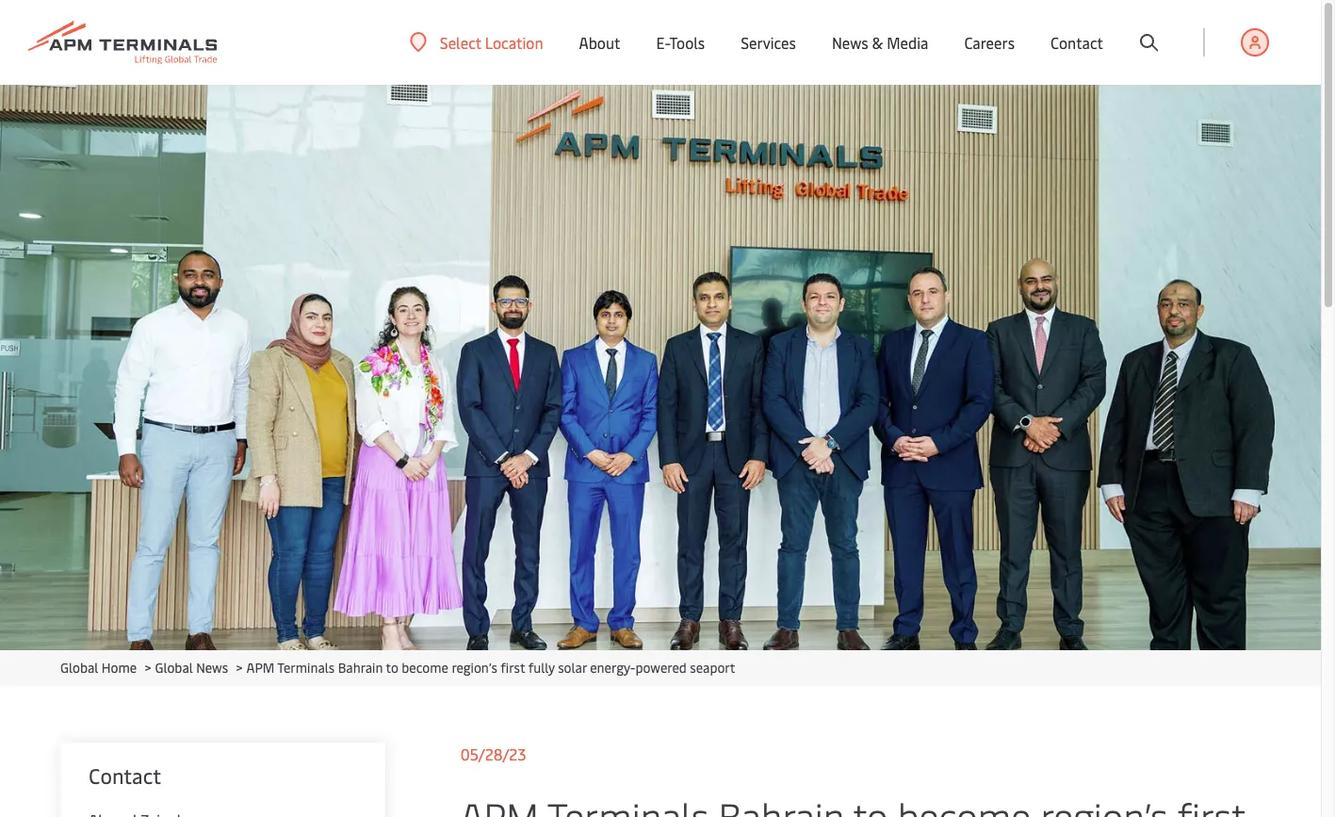 Task type: locate. For each thing, give the bounding box(es) containing it.
news
[[832, 32, 869, 53], [196, 659, 228, 677]]

&
[[872, 32, 883, 53]]

global left home at bottom left
[[60, 659, 98, 677]]

global news link
[[155, 659, 228, 677]]

news left &
[[832, 32, 869, 53]]

home
[[102, 659, 137, 677]]

1 vertical spatial news
[[196, 659, 228, 677]]

global
[[60, 659, 98, 677], [155, 659, 193, 677]]

news & media button
[[832, 0, 929, 85]]

0 horizontal spatial global
[[60, 659, 98, 677]]

1 > from the left
[[145, 659, 151, 677]]

0 horizontal spatial news
[[196, 659, 228, 677]]

1 vertical spatial contact
[[89, 762, 161, 790]]

1 horizontal spatial global
[[155, 659, 193, 677]]

1 horizontal spatial news
[[832, 32, 869, 53]]

> left apm
[[236, 659, 243, 677]]

contact
[[1051, 32, 1104, 53], [89, 762, 161, 790]]

powered
[[636, 659, 687, 677]]

energy-
[[590, 659, 636, 677]]

news left apm
[[196, 659, 228, 677]]

1 global from the left
[[60, 659, 98, 677]]

to
[[386, 659, 399, 677]]

0 horizontal spatial contact
[[89, 762, 161, 790]]

careers
[[965, 32, 1015, 53]]

e-
[[656, 32, 670, 53]]

bahrain
[[338, 659, 383, 677]]

1 horizontal spatial contact
[[1051, 32, 1104, 53]]

apm
[[246, 659, 275, 677]]

solar
[[558, 659, 587, 677]]

services button
[[741, 0, 796, 85]]

0 horizontal spatial >
[[145, 659, 151, 677]]

global right home at bottom left
[[155, 659, 193, 677]]

1 horizontal spatial >
[[236, 659, 243, 677]]

> right home at bottom left
[[145, 659, 151, 677]]

fully
[[528, 659, 555, 677]]

news & media
[[832, 32, 929, 53]]

>
[[145, 659, 151, 677], [236, 659, 243, 677]]

seaport
[[690, 659, 735, 677]]

0 vertical spatial news
[[832, 32, 869, 53]]



Task type: describe. For each thing, give the bounding box(es) containing it.
select location button
[[410, 32, 543, 52]]

contact button
[[1051, 0, 1104, 85]]

2 > from the left
[[236, 659, 243, 677]]

about
[[579, 32, 621, 53]]

e-tools button
[[656, 0, 705, 85]]

2 global from the left
[[155, 659, 193, 677]]

region's
[[452, 659, 497, 677]]

careers button
[[965, 0, 1015, 85]]

news inside popup button
[[832, 32, 869, 53]]

select location
[[440, 32, 543, 52]]

select
[[440, 32, 482, 52]]

location
[[485, 32, 543, 52]]

0 vertical spatial contact
[[1051, 32, 1104, 53]]

global home > global news > apm terminals bahrain to become region's first fully solar energy-powered seaport
[[60, 659, 735, 677]]

terminals
[[277, 659, 335, 677]]

first
[[501, 659, 525, 677]]

tools
[[670, 32, 705, 53]]

about button
[[579, 0, 621, 85]]

services
[[741, 32, 796, 53]]

05/28/23
[[461, 744, 526, 764]]

become
[[402, 659, 449, 677]]

e-tools
[[656, 32, 705, 53]]

media
[[887, 32, 929, 53]]

apmt bahrain solar project launch image
[[0, 85, 1321, 650]]

global home link
[[60, 659, 137, 677]]



Task type: vqa. For each thing, say whether or not it's contained in the screenshot.
Director, corresponding to Director, Yard & Gate Operations
no



